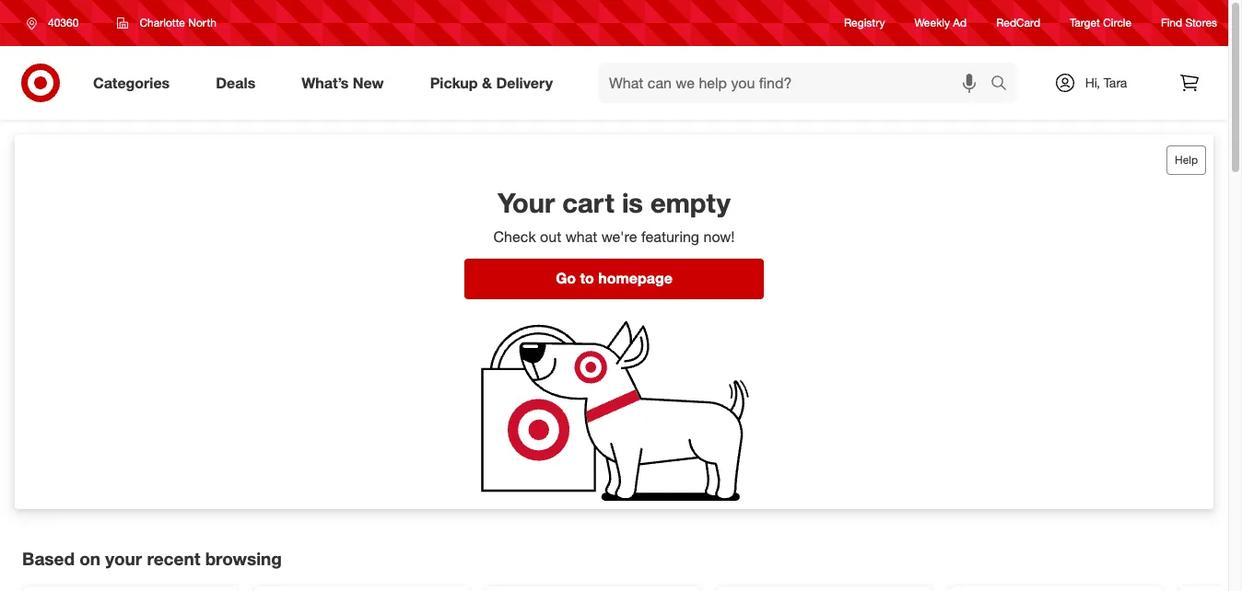 Task type: describe. For each thing, give the bounding box(es) containing it.
registry
[[844, 16, 885, 30]]

categories link
[[77, 63, 193, 103]]

new
[[353, 73, 384, 92]]

registry link
[[844, 15, 885, 31]]

empty cart bullseye image
[[476, 311, 753, 510]]

go to homepage
[[556, 269, 673, 288]]

out
[[540, 228, 562, 246]]

tara
[[1104, 75, 1128, 90]]

pickup
[[430, 73, 478, 92]]

What can we help you find? suggestions appear below search field
[[598, 63, 996, 103]]

pickup & delivery link
[[415, 63, 576, 103]]

target circle link
[[1070, 15, 1132, 31]]

recent
[[147, 549, 200, 570]]

target circle
[[1070, 16, 1132, 30]]

help button
[[1167, 146, 1207, 175]]

based
[[22, 549, 75, 570]]

search
[[983, 75, 1027, 94]]

cart
[[563, 186, 615, 219]]

to
[[580, 269, 595, 288]]

your cart is empty check out what we're featuring now!
[[494, 186, 735, 246]]

what's
[[302, 73, 349, 92]]

homepage
[[599, 269, 673, 288]]

search button
[[983, 63, 1027, 107]]

hi, tara
[[1086, 75, 1128, 90]]

based on your recent browsing
[[22, 549, 282, 570]]

find stores
[[1162, 16, 1218, 30]]

pickup & delivery
[[430, 73, 553, 92]]

featuring
[[642, 228, 700, 246]]

redcard
[[997, 16, 1041, 30]]

check
[[494, 228, 536, 246]]

weekly ad
[[915, 16, 967, 30]]



Task type: vqa. For each thing, say whether or not it's contained in the screenshot.
second Only ships with $35 orders Free shipping * * Exclusions Apply. In stock at  Hollywood Galaxy Ready within 2 hours with pickup from right
no



Task type: locate. For each thing, give the bounding box(es) containing it.
on
[[80, 549, 100, 570]]

&
[[482, 73, 492, 92]]

charlotte north
[[140, 16, 217, 29]]

deals link
[[200, 63, 279, 103]]

deals
[[216, 73, 256, 92]]

what's new
[[302, 73, 384, 92]]

categories
[[93, 73, 170, 92]]

north
[[188, 16, 217, 29]]

delivery
[[496, 73, 553, 92]]

find stores link
[[1162, 15, 1218, 31]]

your
[[105, 549, 142, 570]]

we're
[[602, 228, 637, 246]]

circle
[[1104, 16, 1132, 30]]

find
[[1162, 16, 1183, 30]]

browsing
[[205, 549, 282, 570]]

what
[[566, 228, 598, 246]]

charlotte
[[140, 16, 185, 29]]

target
[[1070, 16, 1101, 30]]

redcard link
[[997, 15, 1041, 31]]

40360 button
[[15, 6, 98, 40]]

charlotte north button
[[105, 6, 229, 40]]

empty
[[651, 186, 731, 219]]

hi,
[[1086, 75, 1101, 90]]

stores
[[1186, 16, 1218, 30]]

go to homepage link
[[465, 259, 764, 300]]

now!
[[704, 228, 735, 246]]

is
[[622, 186, 643, 219]]

help
[[1175, 153, 1198, 167]]

ad
[[953, 16, 967, 30]]

go
[[556, 269, 576, 288]]

what's new link
[[286, 63, 407, 103]]

your
[[498, 186, 555, 219]]

40360
[[48, 16, 79, 29]]

weekly
[[915, 16, 950, 30]]

weekly ad link
[[915, 15, 967, 31]]



